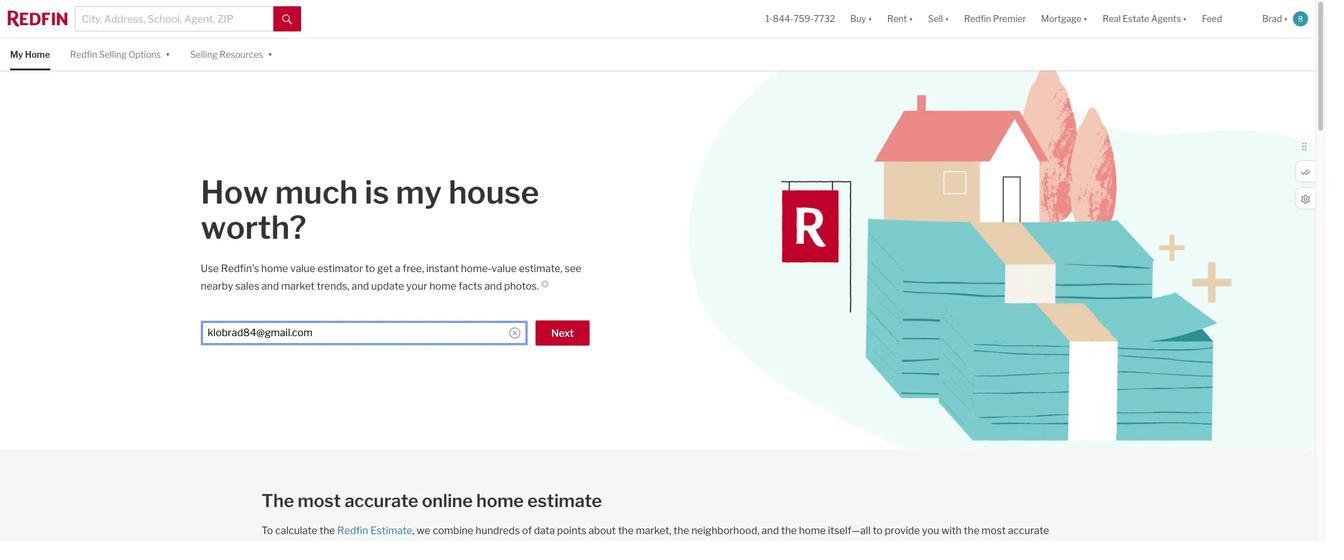 Task type: vqa. For each thing, say whether or not it's contained in the screenshot.
clear input button
yes



Task type: locate. For each thing, give the bounding box(es) containing it.
mortgage ▾ button
[[1042, 0, 1088, 38]]

value up photos.
[[492, 263, 517, 275]]

neighborhood,
[[692, 525, 760, 537]]

home up market
[[261, 263, 288, 275]]

1 vertical spatial redfin
[[70, 49, 97, 60]]

trends,
[[317, 280, 350, 292]]

1 horizontal spatial redfin
[[337, 525, 368, 537]]

redfin right the home
[[70, 49, 97, 60]]

2 the from the left
[[618, 525, 634, 537]]

redfin inside redfin selling options ▾
[[70, 49, 97, 60]]

most
[[298, 491, 341, 512], [982, 525, 1006, 537]]

▾ right brad
[[1285, 13, 1289, 24]]

online
[[422, 491, 473, 512]]

disclaimer image
[[542, 280, 549, 288]]

how much is my house worth?
[[201, 173, 539, 246]]

the right about
[[618, 525, 634, 537]]

provide
[[885, 525, 921, 537]]

most right with
[[982, 525, 1006, 537]]

search input image
[[509, 327, 521, 339]]

2 selling from the left
[[190, 49, 218, 60]]

0 vertical spatial most
[[298, 491, 341, 512]]

to left "get" at the left of the page
[[365, 263, 375, 275]]

redfin selling options link
[[70, 38, 161, 71]]

0 horizontal spatial to
[[365, 263, 375, 275]]

redfin selling options ▾
[[70, 48, 170, 60]]

the most accurate online home estimate
[[262, 491, 602, 512]]

0 horizontal spatial value
[[290, 263, 316, 275]]

accurate
[[345, 491, 419, 512], [1009, 525, 1050, 537]]

most up 'to calculate the redfin estimate'
[[298, 491, 341, 512]]

1 vertical spatial to
[[873, 525, 883, 537]]

selling left resources at top left
[[190, 49, 218, 60]]

rent
[[888, 13, 908, 24]]

home
[[261, 263, 288, 275], [430, 280, 457, 292], [477, 491, 524, 512], [799, 525, 826, 537]]

clear input button
[[509, 327, 521, 339]]

1 vertical spatial accurate
[[1009, 525, 1050, 537]]

▾ right options
[[166, 48, 170, 59]]

with
[[942, 525, 962, 537]]

redfin left estimate
[[337, 525, 368, 537]]

759-
[[794, 13, 814, 24]]

sell ▾ button
[[921, 0, 957, 38]]

0 vertical spatial accurate
[[345, 491, 419, 512]]

redfin's
[[221, 263, 259, 275]]

1-844-759-7732 link
[[766, 13, 836, 24]]

home down instant
[[430, 280, 457, 292]]

selling resources ▾
[[190, 48, 272, 60]]

0 vertical spatial to
[[365, 263, 375, 275]]

844-
[[773, 13, 794, 24]]

worth?
[[201, 209, 307, 246]]

and
[[262, 280, 279, 292], [352, 280, 369, 292], [485, 280, 502, 292], [762, 525, 779, 537]]

home inside ", we combine hundreds of data points about the market, the neighborhood, and the home itself—all to provide you with the most accurate"
[[799, 525, 826, 537]]

the right market,
[[674, 525, 690, 537]]

1 vertical spatial most
[[982, 525, 1006, 537]]

and inside ", we combine hundreds of data points about the market, the neighborhood, and the home itself—all to provide you with the most accurate"
[[762, 525, 779, 537]]

redfin inside button
[[965, 13, 992, 24]]

1 horizontal spatial most
[[982, 525, 1006, 537]]

to left 'provide'
[[873, 525, 883, 537]]

0 vertical spatial redfin
[[965, 13, 992, 24]]

rent ▾ button
[[888, 0, 913, 38]]

▾ inside selling resources ▾
[[268, 48, 272, 59]]

premier
[[994, 13, 1027, 24]]

selling left options
[[99, 49, 127, 60]]

combine
[[433, 525, 474, 537]]

sell
[[929, 13, 944, 24]]

house
[[449, 173, 539, 211]]

▾ right buy
[[869, 13, 873, 24]]

▾ inside redfin selling options ▾
[[166, 48, 170, 59]]

the
[[320, 525, 335, 537], [618, 525, 634, 537], [674, 525, 690, 537], [782, 525, 797, 537], [964, 525, 980, 537]]

brad
[[1263, 13, 1283, 24]]

my
[[396, 173, 442, 211]]

redfin
[[965, 13, 992, 24], [70, 49, 97, 60], [337, 525, 368, 537]]

2 horizontal spatial redfin
[[965, 13, 992, 24]]

1 horizontal spatial to
[[873, 525, 883, 537]]

0 horizontal spatial selling
[[99, 49, 127, 60]]

hero banner image
[[666, 71, 1316, 450]]

0 horizontal spatial accurate
[[345, 491, 419, 512]]

redfin premier button
[[957, 0, 1034, 38]]

we
[[417, 525, 431, 537]]

selling inside redfin selling options ▾
[[99, 49, 127, 60]]

and right the facts
[[485, 280, 502, 292]]

the right with
[[964, 525, 980, 537]]

itself—all
[[828, 525, 871, 537]]

▾ right sell
[[945, 13, 950, 24]]

value
[[290, 263, 316, 275], [492, 263, 517, 275]]

0 horizontal spatial redfin
[[70, 49, 97, 60]]

▾ right resources at top left
[[268, 48, 272, 59]]

3 the from the left
[[674, 525, 690, 537]]

1 horizontal spatial selling
[[190, 49, 218, 60]]

0 horizontal spatial most
[[298, 491, 341, 512]]

1 the from the left
[[320, 525, 335, 537]]

1 horizontal spatial accurate
[[1009, 525, 1050, 537]]

▾ right mortgage
[[1084, 13, 1088, 24]]

2 vertical spatial redfin
[[337, 525, 368, 537]]

redfin left premier in the top right of the page
[[965, 13, 992, 24]]

value up market
[[290, 263, 316, 275]]

1 horizontal spatial value
[[492, 263, 517, 275]]

update
[[371, 280, 404, 292]]

user photo image
[[1294, 11, 1309, 26]]

buy
[[851, 13, 867, 24]]

the left itself—all
[[782, 525, 797, 537]]

▾
[[869, 13, 873, 24], [909, 13, 913, 24], [945, 13, 950, 24], [1084, 13, 1088, 24], [1184, 13, 1188, 24], [1285, 13, 1289, 24], [166, 48, 170, 59], [268, 48, 272, 59]]

selling resources link
[[190, 38, 263, 71]]

how
[[201, 173, 269, 211]]

to
[[365, 263, 375, 275], [873, 525, 883, 537]]

and right neighborhood,
[[762, 525, 779, 537]]

feed
[[1203, 13, 1223, 24]]

selling
[[99, 49, 127, 60], [190, 49, 218, 60]]

1 selling from the left
[[99, 49, 127, 60]]

options
[[129, 49, 161, 60]]

rent ▾
[[888, 13, 913, 24]]

a
[[395, 263, 401, 275]]

2 value from the left
[[492, 263, 517, 275]]

use
[[201, 263, 219, 275]]

the right calculate
[[320, 525, 335, 537]]

market
[[281, 280, 315, 292]]

home up hundreds
[[477, 491, 524, 512]]

home left itself—all
[[799, 525, 826, 537]]



Task type: describe. For each thing, give the bounding box(es) containing it.
sales
[[235, 280, 260, 292]]

1-844-759-7732
[[766, 13, 836, 24]]

redfin premier
[[965, 13, 1027, 24]]

redfin for redfin selling options ▾
[[70, 49, 97, 60]]

real estate agents ▾ link
[[1103, 0, 1188, 38]]

most inside ", we combine hundreds of data points about the market, the neighborhood, and the home itself—all to provide you with the most accurate"
[[982, 525, 1006, 537]]

sell ▾ button
[[929, 0, 950, 38]]

to
[[262, 525, 273, 537]]

real estate agents ▾
[[1103, 13, 1188, 24]]

your
[[407, 280, 428, 292]]

estimate
[[528, 491, 602, 512]]

agents
[[1152, 13, 1182, 24]]

, we combine hundreds of data points about the market, the neighborhood, and the home itself—all to provide you with the most accurate
[[262, 525, 1050, 542]]

to calculate the redfin estimate
[[262, 525, 413, 537]]

real
[[1103, 13, 1121, 24]]

4 the from the left
[[782, 525, 797, 537]]

facts
[[459, 280, 483, 292]]

submit search image
[[282, 14, 292, 24]]

photos.
[[504, 280, 539, 292]]

estate
[[1123, 13, 1150, 24]]

see
[[565, 263, 582, 275]]

free,
[[403, 263, 424, 275]]

to inside "use redfin's home value estimator to get a free, instant home-value estimate, see nearby sales and market trends, and update your home facts and photos."
[[365, 263, 375, 275]]

next button
[[536, 321, 590, 346]]

and down estimator
[[352, 280, 369, 292]]

estimate
[[371, 525, 413, 537]]

to inside ", we combine hundreds of data points about the market, the neighborhood, and the home itself—all to provide you with the most accurate"
[[873, 525, 883, 537]]

instant
[[426, 263, 459, 275]]

selling inside selling resources ▾
[[190, 49, 218, 60]]

mortgage ▾ button
[[1034, 0, 1096, 38]]

of
[[522, 525, 532, 537]]

buy ▾ button
[[843, 0, 880, 38]]

redfin estimate link
[[337, 525, 413, 537]]

is
[[365, 173, 389, 211]]

brad ▾
[[1263, 13, 1289, 24]]

estimate,
[[519, 263, 563, 275]]

nearby
[[201, 280, 233, 292]]

about
[[589, 525, 616, 537]]

and right sales
[[262, 280, 279, 292]]

use redfin's home value estimator to get a free, instant home-value estimate, see nearby sales and market trends, and update your home facts and photos.
[[201, 263, 582, 292]]

City, Address, School, Agent, ZIP search field
[[75, 6, 274, 31]]

my home link
[[10, 38, 50, 71]]

points
[[557, 525, 587, 537]]

7732
[[814, 13, 836, 24]]

home-
[[461, 263, 492, 275]]

▾ right rent
[[909, 13, 913, 24]]

buy ▾
[[851, 13, 873, 24]]

hundreds
[[476, 525, 520, 537]]

,
[[413, 525, 415, 537]]

sell ▾
[[929, 13, 950, 24]]

home
[[25, 49, 50, 60]]

calculate
[[275, 525, 318, 537]]

accurate inside ", we combine hundreds of data points about the market, the neighborhood, and the home itself—all to provide you with the most accurate"
[[1009, 525, 1050, 537]]

Enter your address search field
[[201, 321, 528, 346]]

rent ▾ button
[[880, 0, 921, 38]]

get
[[377, 263, 393, 275]]

data
[[534, 525, 555, 537]]

1 value from the left
[[290, 263, 316, 275]]

market,
[[636, 525, 672, 537]]

mortgage
[[1042, 13, 1082, 24]]

redfin for redfin premier
[[965, 13, 992, 24]]

real estate agents ▾ button
[[1096, 0, 1195, 38]]

next
[[552, 327, 574, 339]]

you
[[923, 525, 940, 537]]

my
[[10, 49, 23, 60]]

▾ right agents
[[1184, 13, 1188, 24]]

1-
[[766, 13, 773, 24]]

estimator
[[318, 263, 363, 275]]

much
[[275, 173, 358, 211]]

resources
[[220, 49, 263, 60]]

the
[[262, 491, 294, 512]]

mortgage ▾
[[1042, 13, 1088, 24]]

my home
[[10, 49, 50, 60]]

buy ▾ button
[[851, 0, 873, 38]]

feed button
[[1195, 0, 1256, 38]]

5 the from the left
[[964, 525, 980, 537]]



